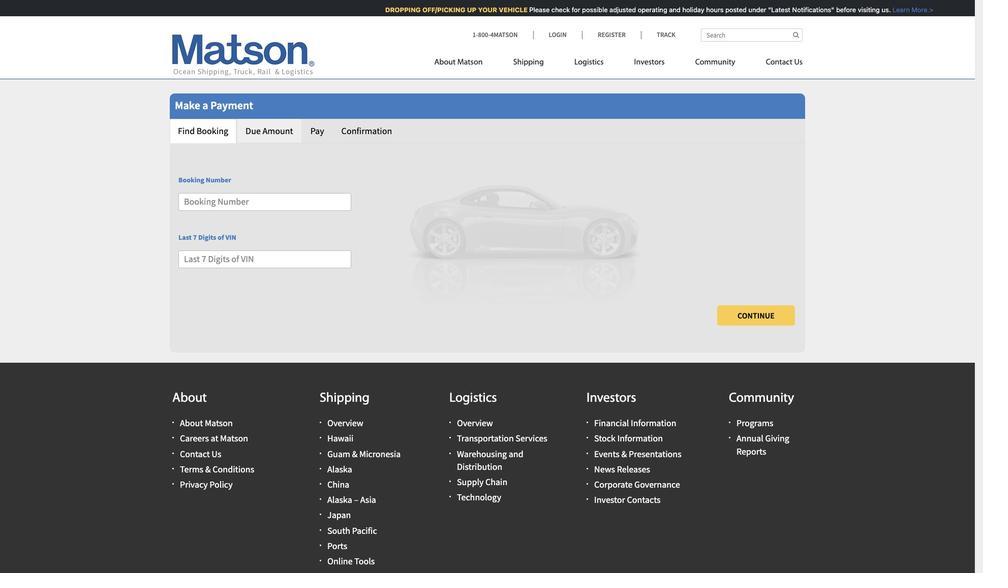 Task type: locate. For each thing, give the bounding box(es) containing it.
1 overview from the left
[[327, 417, 363, 429]]

governance
[[634, 479, 680, 490]]

matson inside about matson link
[[457, 58, 483, 67]]

0 vertical spatial about
[[434, 58, 456, 67]]

track
[[657, 30, 676, 39]]

1 vertical spatial us
[[212, 448, 221, 460]]

alaska down guam
[[327, 463, 352, 475]]

up
[[465, 6, 475, 14]]

"latest
[[767, 6, 789, 14]]

matson
[[457, 58, 483, 67], [205, 417, 233, 429], [220, 433, 248, 444]]

contact down "careers"
[[180, 448, 210, 460]]

and inside overview transportation services warehousing and distribution supply chain technology
[[509, 448, 523, 460]]

0 horizontal spatial us
[[212, 448, 221, 460]]

contact us link
[[751, 53, 803, 74], [180, 448, 221, 460]]

0 vertical spatial logistics
[[574, 58, 604, 67]]

giving
[[765, 433, 789, 444]]

privacy
[[180, 479, 208, 490]]

matson down 1-
[[457, 58, 483, 67]]

0 vertical spatial about matson link
[[434, 53, 498, 74]]

dropping
[[384, 6, 419, 14]]

ports
[[327, 540, 347, 552]]

2 overview from the left
[[457, 417, 493, 429]]

logistics inside footer
[[449, 392, 497, 406]]

about inside top menu navigation
[[434, 58, 456, 67]]

ports link
[[327, 540, 347, 552]]

supply
[[457, 476, 484, 488]]

news
[[594, 463, 615, 475]]

logistics
[[574, 58, 604, 67], [449, 392, 497, 406]]

number
[[206, 176, 231, 185]]

visiting
[[856, 6, 878, 14]]

contact down search search field on the top right of page
[[766, 58, 792, 67]]

contact inside contact us link
[[766, 58, 792, 67]]

0 horizontal spatial shipping
[[320, 392, 370, 406]]

off/picking
[[421, 6, 464, 14]]

programs annual giving reports
[[737, 417, 789, 457]]

0 vertical spatial investors
[[634, 58, 665, 67]]

logistics link
[[559, 53, 619, 74]]

and left holiday at top right
[[667, 6, 679, 14]]

–
[[354, 494, 358, 506]]

1 horizontal spatial contact us link
[[751, 53, 803, 74]]

matson for about matson careers at matson contact us terms & conditions privacy policy
[[205, 417, 233, 429]]

shipping up hawaii link at the bottom left of the page
[[320, 392, 370, 406]]

1 vertical spatial investors
[[587, 392, 636, 406]]

booking
[[197, 125, 228, 137], [178, 176, 204, 185]]

for
[[570, 6, 579, 14]]

1 horizontal spatial us
[[794, 58, 803, 67]]

1 horizontal spatial shipping
[[513, 58, 544, 67]]

guam & micronesia link
[[327, 448, 401, 460]]

2 vertical spatial about
[[180, 417, 203, 429]]

china link
[[327, 479, 349, 490]]

due
[[246, 125, 261, 137]]

alaska up japan "link"
[[327, 494, 352, 506]]

overview inside overview transportation services warehousing and distribution supply chain technology
[[457, 417, 493, 429]]

overview link up hawaii link at the bottom left of the page
[[327, 417, 363, 429]]

hours
[[705, 6, 722, 14]]

1-
[[473, 30, 478, 39]]

4matson
[[490, 30, 518, 39]]

0 vertical spatial community
[[695, 58, 735, 67]]

events & presentations link
[[594, 448, 682, 460]]

0 vertical spatial alaska
[[327, 463, 352, 475]]

& right guam
[[352, 448, 358, 460]]

overview transportation services warehousing and distribution supply chain technology
[[457, 417, 547, 503]]

about matson link for shipping link
[[434, 53, 498, 74]]

investors down the track link
[[634, 58, 665, 67]]

alaska
[[327, 463, 352, 475], [327, 494, 352, 506]]

reports
[[737, 446, 766, 457]]

learn more.> link
[[889, 6, 932, 14]]

1 vertical spatial community
[[729, 392, 794, 406]]

information
[[631, 417, 676, 429], [617, 433, 663, 444]]

track link
[[641, 30, 676, 39]]

register
[[598, 30, 626, 39]]

& up news releases link
[[621, 448, 627, 460]]

online
[[327, 556, 353, 567]]

1 horizontal spatial overview link
[[457, 417, 493, 429]]

login link
[[533, 30, 582, 39]]

matson for about matson
[[457, 58, 483, 67]]

dropping off/picking up your vehicle please check for possible adjusted operating and holiday hours posted under "latest notifications" before visiting us. learn more.>
[[384, 6, 932, 14]]

overview up "transportation"
[[457, 417, 493, 429]]

stock information link
[[594, 433, 663, 444]]

0 vertical spatial matson
[[457, 58, 483, 67]]

0 horizontal spatial and
[[509, 448, 523, 460]]

1 horizontal spatial about matson link
[[434, 53, 498, 74]]

us
[[794, 58, 803, 67], [212, 448, 221, 460]]

operating
[[636, 6, 666, 14]]

contact us link down "careers"
[[180, 448, 221, 460]]

&
[[352, 448, 358, 460], [621, 448, 627, 460], [205, 463, 211, 475]]

shipping inside top menu navigation
[[513, 58, 544, 67]]

0 horizontal spatial logistics
[[449, 392, 497, 406]]

2 overview link from the left
[[457, 417, 493, 429]]

1 horizontal spatial overview
[[457, 417, 493, 429]]

booking inside find booking link
[[197, 125, 228, 137]]

warehousing
[[457, 448, 507, 460]]

0 horizontal spatial overview link
[[327, 417, 363, 429]]

Search search field
[[701, 28, 803, 42]]

Last 7 Digits of VIN text field
[[178, 251, 351, 268]]

and down transportation services link
[[509, 448, 523, 460]]

south pacific link
[[327, 525, 377, 537]]

1 vertical spatial booking
[[178, 176, 204, 185]]

2 horizontal spatial &
[[621, 448, 627, 460]]

shipping down the 4matson
[[513, 58, 544, 67]]

hawaii link
[[327, 433, 354, 444]]

1 horizontal spatial logistics
[[574, 58, 604, 67]]

0 vertical spatial us
[[794, 58, 803, 67]]

community up programs
[[729, 392, 794, 406]]

overview link
[[327, 417, 363, 429], [457, 417, 493, 429]]

investor
[[594, 494, 625, 506]]

1 horizontal spatial and
[[667, 6, 679, 14]]

0 horizontal spatial &
[[205, 463, 211, 475]]

overview inside overview hawaii guam & micronesia alaska china alaska – asia japan south pacific ports online tools
[[327, 417, 363, 429]]

find
[[178, 125, 195, 137]]

1-800-4matson link
[[473, 30, 533, 39]]

at
[[211, 433, 218, 444]]

about matson link down 1-
[[434, 53, 498, 74]]

before
[[835, 6, 854, 14]]

distribution
[[457, 461, 502, 473]]

matson up at
[[205, 417, 233, 429]]

1 vertical spatial contact
[[180, 448, 210, 460]]

about for about matson careers at matson contact us terms & conditions privacy policy
[[180, 417, 203, 429]]

matson right at
[[220, 433, 248, 444]]

community down search search field on the top right of page
[[695, 58, 735, 67]]

1 vertical spatial matson
[[205, 417, 233, 429]]

& up privacy policy link
[[205, 463, 211, 475]]

1 overview link from the left
[[327, 417, 363, 429]]

0 horizontal spatial contact
[[180, 448, 210, 460]]

booking down make a payment
[[197, 125, 228, 137]]

financial information stock information events & presentations news releases corporate governance investor contacts
[[594, 417, 682, 506]]

logistics down "register" link
[[574, 58, 604, 67]]

1 vertical spatial alaska
[[327, 494, 352, 506]]

investors up financial
[[587, 392, 636, 406]]

1 vertical spatial logistics
[[449, 392, 497, 406]]

0 vertical spatial information
[[631, 417, 676, 429]]

None search field
[[701, 28, 803, 42]]

investors link
[[619, 53, 680, 74]]

0 horizontal spatial about matson link
[[180, 417, 233, 429]]

contact us
[[766, 58, 803, 67]]

1 vertical spatial and
[[509, 448, 523, 460]]

overview up hawaii link at the bottom left of the page
[[327, 417, 363, 429]]

Booking Number text field
[[178, 193, 351, 211]]

about
[[434, 58, 456, 67], [172, 392, 207, 406], [180, 417, 203, 429]]

financial information link
[[594, 417, 676, 429]]

top menu navigation
[[434, 53, 803, 74]]

booking left the number
[[178, 176, 204, 185]]

1 vertical spatial contact us link
[[180, 448, 221, 460]]

community
[[695, 58, 735, 67], [729, 392, 794, 406]]

information up events & presentations link
[[617, 433, 663, 444]]

about inside about matson careers at matson contact us terms & conditions privacy policy
[[180, 417, 203, 429]]

None submit
[[717, 306, 795, 326]]

overview link up "transportation"
[[457, 417, 493, 429]]

shipping
[[513, 58, 544, 67], [320, 392, 370, 406]]

careers
[[180, 433, 209, 444]]

south
[[327, 525, 350, 537]]

footer
[[0, 363, 975, 573]]

contacts
[[627, 494, 661, 506]]

1 horizontal spatial contact
[[766, 58, 792, 67]]

login
[[549, 30, 567, 39]]

logistics up "transportation"
[[449, 392, 497, 406]]

2 vertical spatial matson
[[220, 433, 248, 444]]

0 vertical spatial booking
[[197, 125, 228, 137]]

under
[[747, 6, 765, 14]]

annual giving reports link
[[737, 433, 789, 457]]

contact
[[766, 58, 792, 67], [180, 448, 210, 460]]

1 vertical spatial about
[[172, 392, 207, 406]]

about matson link for careers at matson link
[[180, 417, 233, 429]]

pay
[[310, 125, 324, 137]]

1 vertical spatial shipping
[[320, 392, 370, 406]]

0 horizontal spatial overview
[[327, 417, 363, 429]]

0 vertical spatial contact
[[766, 58, 792, 67]]

1 horizontal spatial &
[[352, 448, 358, 460]]

0 vertical spatial shipping
[[513, 58, 544, 67]]

logistics inside top menu navigation
[[574, 58, 604, 67]]

1 vertical spatial about matson link
[[180, 417, 233, 429]]

contact us link down search image
[[751, 53, 803, 74]]

about matson link up careers at matson link
[[180, 417, 233, 429]]

pay link
[[302, 119, 332, 143]]

information up stock information link
[[631, 417, 676, 429]]

pacific
[[352, 525, 377, 537]]

posted
[[724, 6, 745, 14]]

us up terms & conditions link
[[212, 448, 221, 460]]

us down search image
[[794, 58, 803, 67]]



Task type: describe. For each thing, give the bounding box(es) containing it.
shipping link
[[498, 53, 559, 74]]

transportation
[[457, 433, 514, 444]]

japan link
[[327, 509, 351, 521]]

vehicle
[[497, 6, 526, 14]]

your
[[477, 6, 496, 14]]

programs
[[737, 417, 773, 429]]

technology
[[457, 492, 501, 503]]

about for about matson
[[434, 58, 456, 67]]

search image
[[793, 32, 799, 38]]

hawaii
[[327, 433, 354, 444]]

notifications"
[[791, 6, 833, 14]]

possible
[[580, 6, 606, 14]]

digits
[[198, 233, 216, 242]]

terms
[[180, 463, 203, 475]]

1-800-4matson
[[473, 30, 518, 39]]

find booking link
[[170, 119, 236, 143]]

events
[[594, 448, 620, 460]]

more.>
[[910, 6, 932, 14]]

blue matson logo with ocean, shipping, truck, rail and logistics written beneath it. image
[[172, 35, 315, 76]]

0 vertical spatial and
[[667, 6, 679, 14]]

last
[[178, 233, 192, 242]]

warehousing and distribution link
[[457, 448, 523, 473]]

supply chain link
[[457, 476, 508, 488]]

& inside financial information stock information events & presentations news releases corporate governance investor contacts
[[621, 448, 627, 460]]

us.
[[880, 6, 889, 14]]

policy
[[210, 479, 233, 490]]

a
[[202, 98, 208, 112]]

investor contacts link
[[594, 494, 661, 506]]

overview hawaii guam & micronesia alaska china alaska – asia japan south pacific ports online tools
[[327, 417, 401, 567]]

alaska link
[[327, 463, 352, 475]]

releases
[[617, 463, 650, 475]]

contact inside about matson careers at matson contact us terms & conditions privacy policy
[[180, 448, 210, 460]]

alaska – asia link
[[327, 494, 376, 506]]

about for about
[[172, 392, 207, 406]]

presentations
[[629, 448, 682, 460]]

careers at matson link
[[180, 433, 248, 444]]

financial
[[594, 417, 629, 429]]

privacy policy link
[[180, 479, 233, 490]]

0 vertical spatial contact us link
[[751, 53, 803, 74]]

booking number
[[178, 176, 231, 185]]

about matson careers at matson contact us terms & conditions privacy policy
[[180, 417, 254, 490]]

please
[[528, 6, 548, 14]]

investors inside top menu navigation
[[634, 58, 665, 67]]

adjusted
[[608, 6, 634, 14]]

& inside about matson careers at matson contact us terms & conditions privacy policy
[[205, 463, 211, 475]]

0 horizontal spatial contact us link
[[180, 448, 221, 460]]

of
[[218, 233, 224, 242]]

about matson
[[434, 58, 483, 67]]

transportation services link
[[457, 433, 547, 444]]

7
[[193, 233, 197, 242]]

learn
[[891, 6, 908, 14]]

community link
[[680, 53, 751, 74]]

register link
[[582, 30, 641, 39]]

holiday
[[681, 6, 703, 14]]

shipping inside footer
[[320, 392, 370, 406]]

due amount
[[246, 125, 293, 137]]

footer containing about
[[0, 363, 975, 573]]

overview link for shipping
[[327, 417, 363, 429]]

chain
[[485, 476, 508, 488]]

last 7 digits of vin
[[178, 233, 236, 242]]

china
[[327, 479, 349, 490]]

make a payment
[[175, 98, 253, 112]]

1 alaska from the top
[[327, 463, 352, 475]]

check
[[550, 6, 568, 14]]

guam
[[327, 448, 350, 460]]

overview link for logistics
[[457, 417, 493, 429]]

micronesia
[[359, 448, 401, 460]]

technology link
[[457, 492, 501, 503]]

overview for hawaii
[[327, 417, 363, 429]]

vin
[[225, 233, 236, 242]]

800-
[[478, 30, 490, 39]]

overview for transportation
[[457, 417, 493, 429]]

& inside overview hawaii guam & micronesia alaska china alaska – asia japan south pacific ports online tools
[[352, 448, 358, 460]]

1 vertical spatial information
[[617, 433, 663, 444]]

stock
[[594, 433, 616, 444]]

asia
[[360, 494, 376, 506]]

terms & conditions link
[[180, 463, 254, 475]]

amount
[[263, 125, 293, 137]]

2 alaska from the top
[[327, 494, 352, 506]]

community inside top menu navigation
[[695, 58, 735, 67]]

find booking
[[178, 125, 228, 137]]

annual
[[737, 433, 763, 444]]

confirmation link
[[333, 119, 400, 143]]

news releases link
[[594, 463, 650, 475]]

corporate governance link
[[594, 479, 680, 490]]

us inside about matson careers at matson contact us terms & conditions privacy policy
[[212, 448, 221, 460]]

make
[[175, 98, 200, 112]]

us inside top menu navigation
[[794, 58, 803, 67]]

due amount link
[[237, 119, 301, 143]]



Task type: vqa. For each thing, say whether or not it's contained in the screenshot.
& within the About Matson Careers at Matson Contact Us Terms & Conditions Privacy Policy
yes



